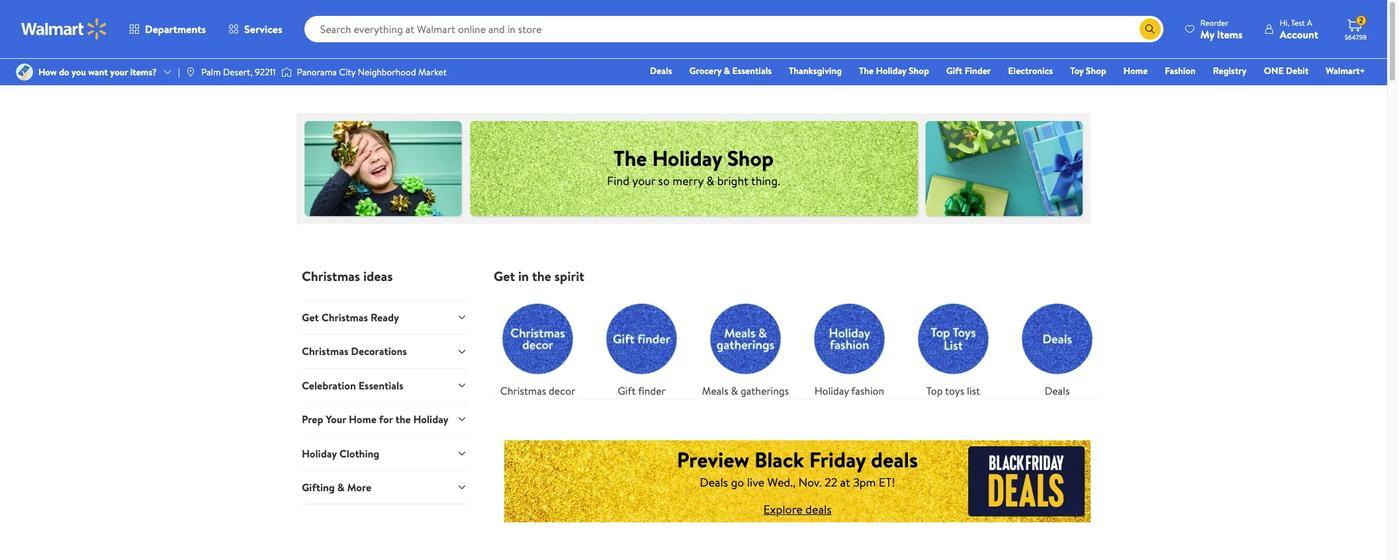 Task type: vqa. For each thing, say whether or not it's contained in the screenshot.
the leftmost can
no



Task type: locate. For each thing, give the bounding box(es) containing it.
et!
[[879, 475, 895, 492]]

deals right at on the bottom right of the page
[[871, 446, 918, 475]]

list
[[486, 285, 1110, 399]]

go
[[731, 475, 744, 492]]

0 horizontal spatial deals
[[650, 64, 672, 77]]

christmas up get christmas ready on the left of page
[[302, 267, 360, 285]]

list containing christmas decor
[[486, 285, 1110, 399]]

the right in
[[532, 267, 551, 285]]

grocery
[[690, 64, 722, 77]]

search icon image
[[1145, 24, 1156, 34]]

2 horizontal spatial  image
[[281, 66, 292, 79]]

 image
[[16, 64, 33, 81], [281, 66, 292, 79], [185, 67, 196, 77]]

prep your home for the holiday button
[[302, 403, 467, 437]]

home down clear search field text icon
[[1124, 64, 1148, 77]]

fashion link
[[1159, 64, 1202, 78]]

1 vertical spatial gift
[[618, 384, 636, 399]]

1 horizontal spatial deals
[[871, 446, 918, 475]]

0 horizontal spatial get
[[302, 310, 319, 325]]

home link
[[1118, 64, 1154, 78]]

palm
[[201, 66, 221, 79]]

gifting
[[302, 481, 335, 495]]

at
[[840, 475, 851, 492]]

1 horizontal spatial deals
[[700, 475, 728, 492]]

Walmart Site-Wide search field
[[304, 16, 1164, 42]]

palm desert, 92211
[[201, 66, 276, 79]]

departments
[[145, 22, 206, 36]]

 image right the |
[[185, 67, 196, 77]]

the holiday shop find your so merry & bright thing.
[[607, 143, 780, 189]]

christmas up christmas decorations
[[322, 310, 368, 325]]

departments button
[[118, 13, 217, 45]]

0 horizontal spatial gift
[[618, 384, 636, 399]]

get inside 'dropdown button'
[[302, 310, 319, 325]]

meals
[[702, 384, 729, 399]]

electronics link
[[1002, 64, 1059, 78]]

get for get in the spirit
[[494, 267, 515, 285]]

grocery & essentials link
[[684, 64, 778, 78]]

the right the for at the bottom left of the page
[[395, 413, 411, 427]]

hi,
[[1280, 17, 1290, 28]]

shop inside the holiday shop find your so merry & bright thing.
[[727, 143, 774, 172]]

christmas for christmas ideas
[[302, 267, 360, 285]]

1 horizontal spatial the
[[532, 267, 551, 285]]

0 vertical spatial the
[[859, 64, 874, 77]]

1 horizontal spatial deals link
[[1013, 295, 1102, 399]]

essentials
[[733, 64, 772, 77], [359, 379, 404, 393]]

deals down nov.
[[806, 502, 832, 519]]

1 vertical spatial essentials
[[359, 379, 404, 393]]

gatherings
[[741, 384, 789, 399]]

1 horizontal spatial essentials
[[733, 64, 772, 77]]

0 vertical spatial deals link
[[644, 64, 678, 78]]

get in the spirit
[[494, 267, 585, 285]]

christmas ideas
[[302, 267, 393, 285]]

neighborhood
[[358, 66, 416, 79]]

1 horizontal spatial home
[[1124, 64, 1148, 77]]

toy shop link
[[1065, 64, 1113, 78]]

0 horizontal spatial the
[[614, 143, 647, 172]]

holiday clothing
[[302, 447, 380, 461]]

gift
[[947, 64, 963, 77], [618, 384, 636, 399]]

electronics
[[1008, 64, 1053, 77]]

1 vertical spatial the
[[395, 413, 411, 427]]

0 vertical spatial deals
[[871, 446, 918, 475]]

& for gatherings
[[731, 384, 738, 399]]

more
[[347, 481, 371, 495]]

2 horizontal spatial deals
[[1045, 384, 1070, 399]]

preview
[[677, 446, 750, 475]]

clothing
[[339, 447, 380, 461]]

one
[[1264, 64, 1284, 77]]

holiday
[[876, 64, 907, 77], [652, 143, 722, 172], [815, 384, 849, 399], [413, 413, 449, 427], [302, 447, 337, 461]]

how do you want your items?
[[38, 66, 157, 79]]

top toys list
[[927, 384, 981, 399]]

Search search field
[[304, 16, 1164, 42]]

your left so
[[632, 172, 656, 189]]

0 horizontal spatial your
[[110, 66, 128, 79]]

1 vertical spatial your
[[632, 172, 656, 189]]

the for the holiday shop find your so merry & bright thing.
[[614, 143, 647, 172]]

home inside dropdown button
[[349, 413, 377, 427]]

finder
[[638, 384, 666, 399]]

ideas
[[363, 267, 393, 285]]

your for holiday
[[632, 172, 656, 189]]

one debit link
[[1258, 64, 1315, 78]]

 image left how
[[16, 64, 33, 81]]

0 horizontal spatial shop
[[727, 143, 774, 172]]

& inside dropdown button
[[337, 481, 345, 495]]

debit
[[1286, 64, 1309, 77]]

nov.
[[799, 475, 822, 492]]

1 vertical spatial home
[[349, 413, 377, 427]]

the right the thanksgiving
[[859, 64, 874, 77]]

0 vertical spatial your
[[110, 66, 128, 79]]

& right 'merry'
[[707, 172, 715, 189]]

get down christmas ideas
[[302, 310, 319, 325]]

home
[[1124, 64, 1148, 77], [349, 413, 377, 427]]

home left the for at the bottom left of the page
[[349, 413, 377, 427]]

christmas up celebration
[[302, 345, 349, 359]]

& right grocery
[[724, 64, 730, 77]]

christmas decorations button
[[302, 335, 467, 369]]

the for the holiday shop
[[859, 64, 874, 77]]

the holiday shop
[[859, 64, 929, 77]]

&
[[724, 64, 730, 77], [707, 172, 715, 189], [731, 384, 738, 399], [337, 481, 345, 495]]

& left more
[[337, 481, 345, 495]]

1 vertical spatial deals
[[806, 502, 832, 519]]

thanksgiving
[[789, 64, 842, 77]]

christmas left decor
[[500, 384, 546, 399]]

walmart+
[[1326, 64, 1366, 77]]

so
[[658, 172, 670, 189]]

gift for gift finder
[[618, 384, 636, 399]]

explore deals link
[[764, 502, 832, 519]]

gifting & more
[[302, 481, 371, 495]]

the left so
[[614, 143, 647, 172]]

0 horizontal spatial essentials
[[359, 379, 404, 393]]

gifting & more button
[[302, 471, 467, 505]]

the inside dropdown button
[[395, 413, 411, 427]]

your inside the holiday shop find your so merry & bright thing.
[[632, 172, 656, 189]]

 image right 92211 on the top of the page
[[281, 66, 292, 79]]

0 horizontal spatial deals link
[[644, 64, 678, 78]]

1 vertical spatial the
[[614, 143, 647, 172]]

holiday fashion
[[815, 384, 885, 399]]

your for do
[[110, 66, 128, 79]]

the inside the holiday shop find your so merry & bright thing.
[[614, 143, 647, 172]]

holiday inside the holiday shop find your so merry & bright thing.
[[652, 143, 722, 172]]

1 horizontal spatial  image
[[185, 67, 196, 77]]

shop for the holiday shop find your so merry & bright thing.
[[727, 143, 774, 172]]

1 horizontal spatial the
[[859, 64, 874, 77]]

clear search field text image
[[1124, 24, 1135, 34]]

0 horizontal spatial  image
[[16, 64, 33, 81]]

0 horizontal spatial home
[[349, 413, 377, 427]]

deals link
[[644, 64, 678, 78], [1013, 295, 1102, 399]]

1 horizontal spatial get
[[494, 267, 515, 285]]

get for get christmas ready
[[302, 310, 319, 325]]

christmas for christmas decor
[[500, 384, 546, 399]]

market
[[418, 66, 447, 79]]

gift finder link
[[598, 295, 686, 399]]

test
[[1291, 17, 1305, 28]]

& right meals
[[731, 384, 738, 399]]

1 horizontal spatial shop
[[909, 64, 929, 77]]

1 vertical spatial get
[[302, 310, 319, 325]]

0 vertical spatial get
[[494, 267, 515, 285]]

live
[[747, 475, 765, 492]]

92211
[[255, 66, 276, 79]]

2 vertical spatial deals
[[700, 475, 728, 492]]

gift finder
[[947, 64, 991, 77]]

christmas inside dropdown button
[[302, 345, 349, 359]]

essentials up prep your home for the holiday dropdown button
[[359, 379, 404, 393]]

get left in
[[494, 267, 515, 285]]

the holiday shop link
[[853, 64, 935, 78]]

registry link
[[1207, 64, 1253, 78]]

your right want
[[110, 66, 128, 79]]

0 horizontal spatial the
[[395, 413, 411, 427]]

shop for the holiday shop
[[909, 64, 929, 77]]

my
[[1201, 27, 1215, 41]]

shop
[[909, 64, 929, 77], [1086, 64, 1107, 77], [727, 143, 774, 172]]

 image for how
[[16, 64, 33, 81]]

1 horizontal spatial gift
[[947, 64, 963, 77]]

decorations
[[351, 345, 407, 359]]

0 vertical spatial gift
[[947, 64, 963, 77]]

essentials down walmart site-wide search box
[[733, 64, 772, 77]]

a
[[1307, 17, 1313, 28]]

one debit
[[1264, 64, 1309, 77]]

1 horizontal spatial your
[[632, 172, 656, 189]]

0 horizontal spatial deals
[[806, 502, 832, 519]]



Task type: describe. For each thing, give the bounding box(es) containing it.
$647.98
[[1345, 32, 1367, 42]]

1 vertical spatial deals link
[[1013, 295, 1102, 399]]

find
[[607, 172, 630, 189]]

meals & gatherings link
[[702, 295, 790, 399]]

desert,
[[223, 66, 253, 79]]

reorder
[[1201, 17, 1229, 28]]

ready
[[371, 310, 399, 325]]

essentials inside "dropdown button"
[[359, 379, 404, 393]]

toy
[[1071, 64, 1084, 77]]

decor
[[549, 384, 576, 399]]

explore
[[764, 502, 803, 519]]

in
[[518, 267, 529, 285]]

preview black friday deals image
[[504, 432, 1091, 532]]

prep your home for the holiday
[[302, 413, 449, 427]]

& for more
[[337, 481, 345, 495]]

spirit
[[555, 267, 585, 285]]

gift finder
[[618, 384, 666, 399]]

wed.,
[[768, 475, 796, 492]]

|
[[178, 66, 180, 79]]

hi, test a account
[[1280, 17, 1319, 41]]

black
[[755, 446, 804, 475]]

3pm
[[853, 475, 876, 492]]

how
[[38, 66, 57, 79]]

christmas for christmas decorations
[[302, 345, 349, 359]]

 image for palm
[[185, 67, 196, 77]]

list
[[967, 384, 981, 399]]

grocery & essentials
[[690, 64, 772, 77]]

deals inside preview black friday deals deals go live wed., nov. 22 at 3pm et!
[[871, 446, 918, 475]]

gift for gift finder
[[947, 64, 963, 77]]

reorder my items
[[1201, 17, 1243, 41]]

0 vertical spatial essentials
[[733, 64, 772, 77]]

deals inside preview black friday deals deals go live wed., nov. 22 at 3pm et!
[[700, 475, 728, 492]]

items?
[[130, 66, 157, 79]]

bright
[[717, 172, 749, 189]]

friday
[[809, 446, 866, 475]]

you
[[72, 66, 86, 79]]

top toys list link
[[910, 295, 998, 399]]

christmas decor link
[[494, 295, 582, 399]]

0 vertical spatial home
[[1124, 64, 1148, 77]]

panorama
[[297, 66, 337, 79]]

finder
[[965, 64, 991, 77]]

your
[[326, 413, 346, 427]]

christmas inside 'dropdown button'
[[322, 310, 368, 325]]

walmart+ link
[[1320, 64, 1372, 78]]

celebration essentials button
[[302, 369, 467, 403]]

preview black friday deals deals go live wed., nov. 22 at 3pm et!
[[677, 446, 918, 492]]

0 vertical spatial deals
[[650, 64, 672, 77]]

walmart image
[[21, 19, 107, 40]]

holiday clothing button
[[302, 437, 467, 471]]

for
[[379, 413, 393, 427]]

& inside the holiday shop find your so merry & bright thing.
[[707, 172, 715, 189]]

services
[[244, 22, 282, 36]]

meals & gatherings
[[702, 384, 789, 399]]

christmas decor
[[500, 384, 576, 399]]

fashion
[[852, 384, 885, 399]]

2 $647.98
[[1345, 15, 1367, 42]]

get christmas ready button
[[302, 301, 467, 335]]

explore deals
[[764, 502, 832, 519]]

thing.
[[751, 172, 780, 189]]

registry
[[1213, 64, 1247, 77]]

merry
[[673, 172, 704, 189]]

1 vertical spatial deals
[[1045, 384, 1070, 399]]

22
[[825, 475, 838, 492]]

thanksgiving link
[[783, 64, 848, 78]]

a little girl is pictured smiling with her hand on her face and she's wearing a black sweater with green and gold gift bows all over. green, blue and gold gift boxes are shown. the holiday shop. find your so merry and bright thing image
[[297, 112, 1091, 226]]

gift finder link
[[941, 64, 997, 78]]

celebration essentials
[[302, 379, 404, 393]]

holiday fashion link
[[806, 295, 894, 399]]

account
[[1280, 27, 1319, 41]]

2 horizontal spatial shop
[[1086, 64, 1107, 77]]

& for essentials
[[724, 64, 730, 77]]

toys
[[945, 384, 965, 399]]

want
[[88, 66, 108, 79]]

panorama city neighborhood market
[[297, 66, 447, 79]]

do
[[59, 66, 69, 79]]

0 vertical spatial the
[[532, 267, 551, 285]]

 image for panorama
[[281, 66, 292, 79]]

christmas decorations
[[302, 345, 407, 359]]

prep
[[302, 413, 323, 427]]

fashion
[[1165, 64, 1196, 77]]

2
[[1359, 15, 1364, 26]]

celebration
[[302, 379, 356, 393]]

toy shop
[[1071, 64, 1107, 77]]

top
[[927, 384, 943, 399]]



